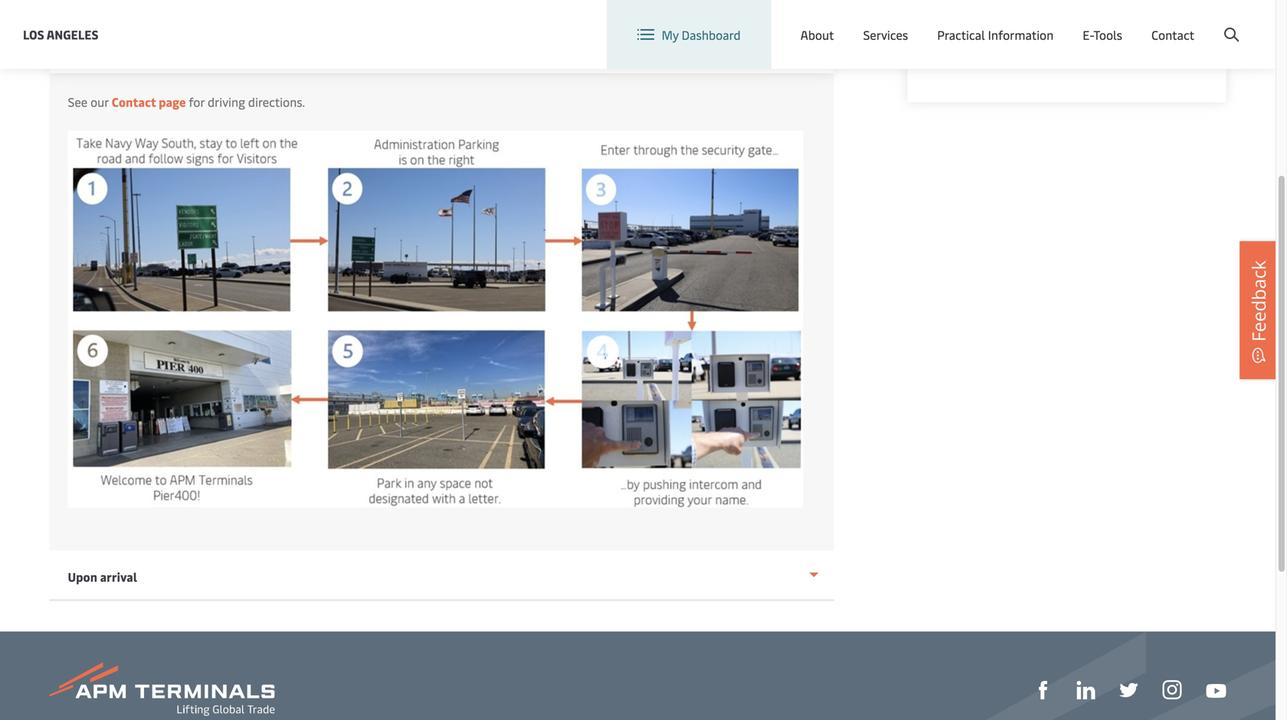 Task type: describe. For each thing, give the bounding box(es) containing it.
e-tools
[[1083, 26, 1122, 43]]

login / create account link
[[1094, 0, 1247, 45]]

my dashboard
[[662, 26, 741, 43]]

directions element
[[49, 73, 834, 550]]

tools
[[1094, 26, 1122, 43]]

youtube image
[[1206, 684, 1226, 698]]

practical information
[[937, 26, 1054, 43]]

e-tools button
[[1083, 0, 1122, 69]]

practical information button
[[937, 0, 1054, 69]]

fill 44 link
[[1120, 679, 1138, 699]]

see
[[68, 93, 88, 110]]

pier 400 directions image
[[68, 131, 803, 508]]

dashboard
[[682, 26, 741, 43]]

e-
[[1083, 26, 1094, 43]]

contact button
[[1152, 0, 1194, 69]]

services button
[[863, 0, 908, 69]]

location
[[884, 14, 931, 31]]

my dashboard button
[[637, 0, 741, 69]]

visit:
[[999, 31, 1027, 47]]

switch location button
[[820, 14, 931, 31]]

shape link
[[1034, 679, 1052, 699]]

information
[[988, 26, 1054, 43]]

arrival
[[100, 568, 137, 585]]

my
[[662, 26, 679, 43]]

page
[[159, 93, 186, 110]]

linkedin image
[[1077, 681, 1095, 699]]

login / create account
[[1123, 14, 1247, 31]]

upon arrival button
[[49, 550, 834, 601]]

create
[[1163, 14, 1199, 31]]

los
[[23, 26, 44, 43]]

services
[[863, 26, 908, 43]]

upon arrival
[[68, 568, 137, 585]]

facebook image
[[1034, 681, 1052, 699]]

feedback button
[[1240, 241, 1278, 379]]

directions
[[68, 42, 125, 59]]

apmt footer logo image
[[49, 662, 275, 716]]

angeles
[[47, 26, 98, 43]]

for
[[189, 93, 205, 110]]



Task type: locate. For each thing, give the bounding box(es) containing it.
los angeles link
[[23, 25, 98, 44]]

directions button
[[49, 24, 834, 73]]

driving
[[208, 93, 245, 110]]

los angeles
[[23, 26, 98, 43]]

contact
[[1152, 26, 1194, 43], [112, 93, 156, 110]]

global menu button
[[946, 0, 1065, 46]]

global
[[980, 14, 1016, 31]]

instagram image
[[1163, 680, 1182, 700]]

switch
[[844, 14, 881, 31]]

menu
[[1018, 14, 1050, 31]]

contact page link
[[112, 93, 186, 110]]

your
[[971, 31, 996, 47]]

0 horizontal spatial contact
[[112, 93, 156, 110]]

contact inside directions element
[[112, 93, 156, 110]]

about
[[800, 26, 834, 43]]

our
[[90, 93, 109, 110]]

practical
[[937, 26, 985, 43]]

0 vertical spatial contact
[[1152, 26, 1194, 43]]

directions.
[[248, 93, 305, 110]]

upon
[[68, 568, 97, 585]]

feedback
[[1246, 260, 1271, 342]]

global menu
[[980, 14, 1050, 31]]

switch location
[[844, 14, 931, 31]]

before
[[930, 31, 968, 47]]

login
[[1123, 14, 1153, 31]]

account
[[1201, 14, 1247, 31]]

you tube link
[[1206, 680, 1226, 699]]

1 vertical spatial contact
[[112, 93, 156, 110]]

instagram link
[[1163, 679, 1182, 700]]

about button
[[800, 0, 834, 69]]

see our contact page for driving directions.
[[68, 93, 305, 110]]

1 horizontal spatial contact
[[1152, 26, 1194, 43]]

before your visit:
[[930, 31, 1027, 47]]

/
[[1155, 14, 1160, 31]]

linkedin__x28_alt_x29__3_ link
[[1077, 679, 1095, 699]]

twitter image
[[1120, 681, 1138, 699]]



Task type: vqa. For each thing, say whether or not it's contained in the screenshot.
Angeles
yes



